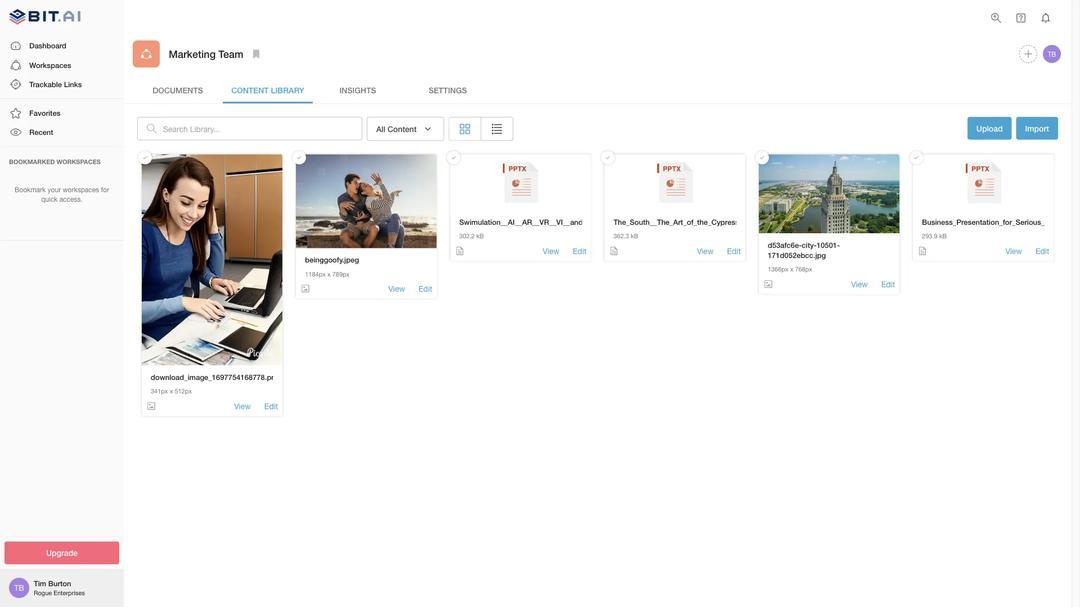 Task type: describe. For each thing, give the bounding box(es) containing it.
workspaces button
[[0, 56, 124, 75]]

302.2
[[459, 233, 475, 240]]

341px x 512px
[[151, 388, 192, 395]]

the_south__the_art_of_the_cypress.pptx
[[614, 218, 757, 227]]

1 vertical spatial tb
[[14, 584, 24, 593]]

view for download_image_1697754168778.png
[[234, 402, 251, 411]]

view link for d53afc6e-city-10501- 171d052ebcc.jpg
[[851, 279, 868, 290]]

all content button
[[367, 117, 444, 141]]

edit link for beinggoofy.jpeg
[[419, 283, 432, 295]]

your
[[48, 186, 61, 194]]

content inside button
[[388, 124, 417, 134]]

insights link
[[313, 77, 403, 104]]

Search Library... search field
[[163, 117, 362, 140]]

tim
[[34, 580, 46, 588]]

quick
[[41, 195, 58, 203]]

tab list containing documents
[[133, 77, 1063, 104]]

favorites button
[[0, 104, 124, 123]]

view link for business_presentation_for_serious_business.p
[[1006, 246, 1022, 257]]

tb button
[[1041, 43, 1063, 65]]

view link for beinggoofy.jpeg
[[388, 283, 405, 295]]

trackable links button
[[0, 75, 124, 94]]

view for swimulation__ai__ar__vr__vi__and_haptic_feedback.pptx
[[543, 247, 559, 256]]

marketing
[[169, 48, 216, 60]]

edit link for business_presentation_for_serious_business.p
[[1036, 246, 1049, 257]]

download_image_1697754168778.png image
[[142, 154, 283, 366]]

tim burton rogue enterprises
[[34, 580, 85, 597]]

team
[[218, 48, 243, 60]]

insights
[[340, 85, 376, 95]]

edit link for swimulation__ai__ar__vr__vi__and_haptic_feedback.pptx
[[573, 246, 587, 257]]

0 horizontal spatial content
[[231, 85, 269, 95]]

x for download_image_1697754168778.png
[[170, 388, 173, 395]]

recent
[[29, 128, 53, 137]]

swimulation__ai__ar__vr__vi__and_haptic_feedback.pptx
[[459, 218, 663, 227]]

768px
[[795, 266, 812, 273]]

bookmark
[[15, 186, 46, 194]]

10501-
[[817, 241, 840, 250]]

1184px x 789px
[[305, 270, 350, 278]]

362.3
[[614, 233, 629, 240]]

upgrade button
[[5, 542, 119, 565]]

293.9 kb
[[922, 233, 947, 240]]

view link for download_image_1697754168778.png
[[234, 401, 251, 412]]

bookmarked workspaces
[[9, 158, 101, 165]]

rogue
[[34, 590, 52, 597]]

d53afc6e-
[[768, 241, 802, 250]]

content library
[[231, 85, 304, 95]]

favorites
[[29, 109, 60, 117]]

dashboard button
[[0, 36, 124, 56]]

view for beinggoofy.jpeg
[[388, 284, 405, 294]]

business_presentation_for_serious_business.p
[[922, 218, 1080, 227]]

171d052ebcc.jpg
[[768, 251, 826, 260]]

1184px
[[305, 270, 326, 278]]

for
[[101, 186, 109, 194]]

view link for the_south__the_art_of_the_cypress.pptx
[[697, 246, 714, 257]]

upload
[[977, 124, 1003, 133]]

import button
[[1016, 117, 1058, 140]]



Task type: locate. For each thing, give the bounding box(es) containing it.
1 vertical spatial content
[[388, 124, 417, 134]]

tab list
[[133, 77, 1063, 104]]

bookmark image
[[250, 47, 263, 61]]

x left 789px
[[327, 270, 331, 278]]

edit for download_image_1697754168778.png
[[264, 402, 278, 411]]

view for the_south__the_art_of_the_cypress.pptx
[[697, 247, 714, 256]]

d53afc6e city 10501 171d052ebcc.jpg image
[[759, 154, 900, 234]]

2 horizontal spatial kb
[[939, 233, 947, 240]]

burton
[[48, 580, 71, 588]]

789px
[[332, 270, 350, 278]]

view
[[543, 247, 559, 256], [697, 247, 714, 256], [1006, 247, 1022, 256], [851, 280, 868, 289], [388, 284, 405, 294], [234, 402, 251, 411]]

edit for the_south__the_art_of_the_cypress.pptx
[[727, 247, 741, 256]]

1 horizontal spatial x
[[327, 270, 331, 278]]

import
[[1025, 124, 1049, 133]]

x left 512px
[[170, 388, 173, 395]]

content right the all
[[388, 124, 417, 134]]

0 vertical spatial tb
[[1048, 50, 1056, 58]]

x for beinggoofy.jpeg
[[327, 270, 331, 278]]

293.9
[[922, 233, 938, 240]]

x
[[790, 266, 793, 273], [327, 270, 331, 278], [170, 388, 173, 395]]

settings
[[429, 85, 467, 95]]

x for d53afc6e-city-10501- 171d052ebcc.jpg
[[790, 266, 793, 273]]

documents link
[[133, 77, 223, 104]]

kb right 362.3 at the top
[[631, 233, 638, 240]]

2 horizontal spatial x
[[790, 266, 793, 273]]

kb
[[477, 233, 484, 240], [631, 233, 638, 240], [939, 233, 947, 240]]

kb right 293.9
[[939, 233, 947, 240]]

edit for business_presentation_for_serious_business.p
[[1036, 247, 1049, 256]]

edit link
[[573, 246, 587, 257], [727, 246, 741, 257], [1036, 246, 1049, 257], [881, 279, 895, 290], [419, 283, 432, 295], [264, 401, 278, 412]]

trackable
[[29, 80, 62, 89]]

dashboard
[[29, 41, 66, 50]]

kb for business_presentation_for_serious_business.p
[[939, 233, 947, 240]]

341px
[[151, 388, 168, 395]]

edit for beinggoofy.jpeg
[[419, 284, 432, 294]]

documents
[[153, 85, 203, 95]]

edit for d53afc6e-city-10501- 171d052ebcc.jpg
[[881, 280, 895, 289]]

0 horizontal spatial kb
[[477, 233, 484, 240]]

d53afc6e-city-10501- 171d052ebcc.jpg
[[768, 241, 840, 260]]

edit link for d53afc6e-city-10501- 171d052ebcc.jpg
[[881, 279, 895, 290]]

workspaces
[[29, 61, 71, 69]]

kb for swimulation__ai__ar__vr__vi__and_haptic_feedback.pptx
[[477, 233, 484, 240]]

content library link
[[223, 77, 313, 104]]

recent button
[[0, 123, 124, 142]]

enterprises
[[54, 590, 85, 597]]

view for business_presentation_for_serious_business.p
[[1006, 247, 1022, 256]]

1 kb from the left
[[477, 233, 484, 240]]

302.2 kb
[[459, 233, 484, 240]]

beinggoofy.jpeg image
[[296, 154, 437, 248]]

bookmarked
[[9, 158, 55, 165]]

1 horizontal spatial kb
[[631, 233, 638, 240]]

content
[[231, 85, 269, 95], [388, 124, 417, 134]]

0 horizontal spatial tb
[[14, 584, 24, 593]]

1 horizontal spatial tb
[[1048, 50, 1056, 58]]

all content
[[376, 124, 417, 134]]

view for d53afc6e-city-10501- 171d052ebcc.jpg
[[851, 280, 868, 289]]

upgrade
[[46, 549, 78, 558]]

1366px x 768px
[[768, 266, 812, 273]]

workspaces
[[63, 186, 99, 194]]

all
[[376, 124, 385, 134]]

access.
[[59, 195, 83, 203]]

view link for swimulation__ai__ar__vr__vi__and_haptic_feedback.pptx
[[543, 246, 559, 257]]

2 kb from the left
[[631, 233, 638, 240]]

1366px
[[768, 266, 789, 273]]

upload button
[[968, 117, 1012, 141], [968, 117, 1012, 140]]

tb
[[1048, 50, 1056, 58], [14, 584, 24, 593]]

view link
[[543, 246, 559, 257], [697, 246, 714, 257], [1006, 246, 1022, 257], [851, 279, 868, 290], [388, 283, 405, 295], [234, 401, 251, 412]]

edit for swimulation__ai__ar__vr__vi__and_haptic_feedback.pptx
[[573, 247, 587, 256]]

marketing team
[[169, 48, 243, 60]]

x left 768px in the top right of the page
[[790, 266, 793, 273]]

0 vertical spatial content
[[231, 85, 269, 95]]

3 kb from the left
[[939, 233, 947, 240]]

512px
[[175, 388, 192, 395]]

city-
[[802, 241, 817, 250]]

362.3 kb
[[614, 233, 638, 240]]

links
[[64, 80, 82, 89]]

tb inside button
[[1048, 50, 1056, 58]]

1 horizontal spatial content
[[388, 124, 417, 134]]

edit link for the_south__the_art_of_the_cypress.pptx
[[727, 246, 741, 257]]

beinggoofy.jpeg
[[305, 256, 359, 264]]

0 horizontal spatial x
[[170, 388, 173, 395]]

kb right 302.2
[[477, 233, 484, 240]]

settings link
[[403, 77, 493, 104]]

group
[[449, 117, 513, 141]]

download_image_1697754168778.png
[[151, 373, 280, 382]]

kb for the_south__the_art_of_the_cypress.pptx
[[631, 233, 638, 240]]

workspaces
[[57, 158, 101, 165]]

edit
[[573, 247, 587, 256], [727, 247, 741, 256], [1036, 247, 1049, 256], [881, 280, 895, 289], [419, 284, 432, 294], [264, 402, 278, 411]]

edit link for download_image_1697754168778.png
[[264, 401, 278, 412]]

content down bookmark icon
[[231, 85, 269, 95]]

library
[[271, 85, 304, 95]]

trackable links
[[29, 80, 82, 89]]

bookmark your workspaces for quick access.
[[15, 186, 109, 203]]



Task type: vqa. For each thing, say whether or not it's contained in the screenshot.


